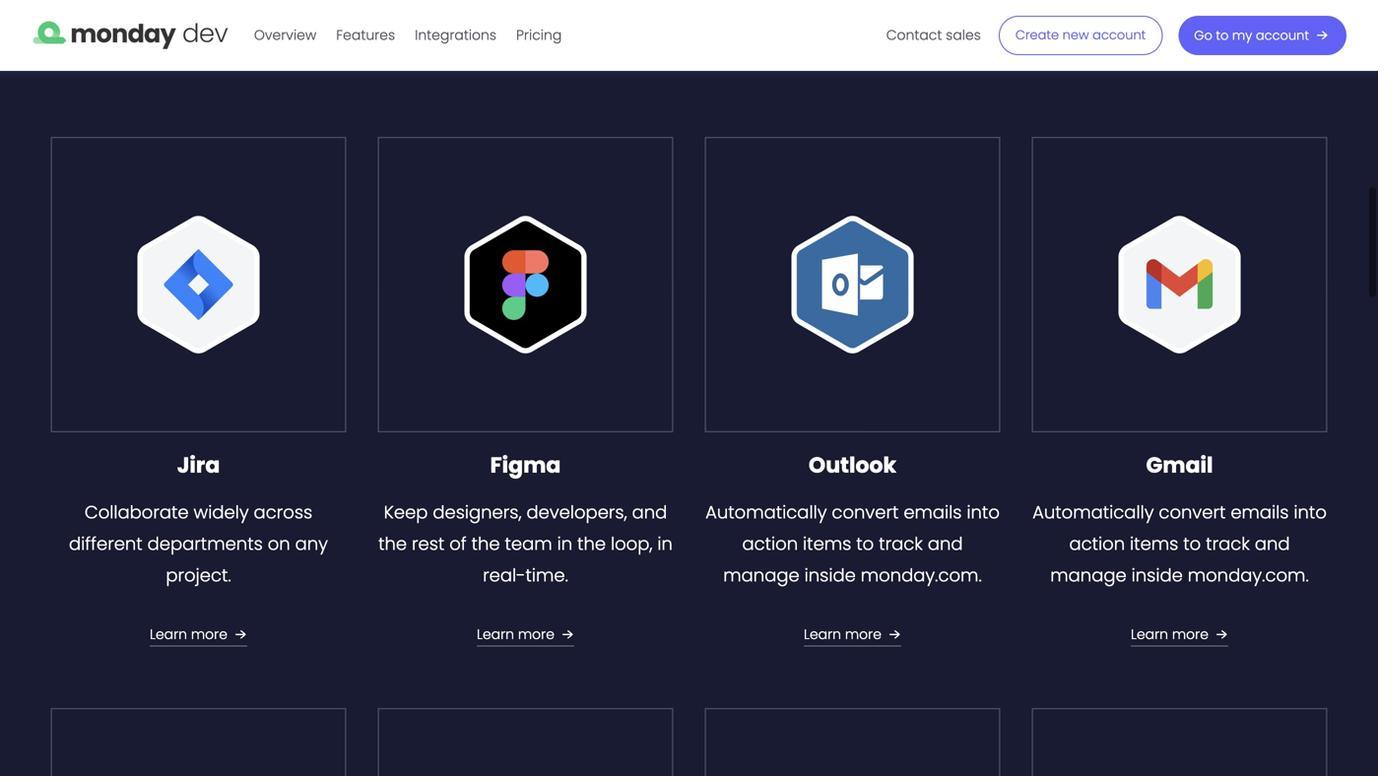 Task type: describe. For each thing, give the bounding box(es) containing it.
emails for outlook
[[904, 500, 962, 526]]

rest
[[412, 532, 445, 557]]

across
[[254, 500, 313, 526]]

gmail image
[[1032, 137, 1328, 432]]

collaborate widely across different departments on any project.
[[69, 500, 328, 589]]

inside for outlook
[[805, 564, 856, 589]]

3 the from the left
[[578, 532, 606, 557]]

figma
[[491, 451, 561, 481]]

features link
[[327, 20, 405, 51]]

designers,
[[433, 500, 522, 526]]

automatically convert emails into action items to track and manage inside monday.com. for gmail
[[1033, 500, 1328, 589]]

manage for gmail
[[1051, 564, 1127, 589]]

monday.com. for outlook
[[861, 564, 982, 589]]

features
[[336, 26, 395, 45]]

of
[[450, 532, 467, 557]]

manage for outlook
[[724, 564, 800, 589]]

automatically convert emails into action items to track and manage inside monday.com. for outlook
[[706, 500, 1000, 589]]

calender image
[[378, 708, 674, 777]]

and inside keep designers, developers, and the rest of the team in the loop, in real-time.
[[632, 500, 668, 526]]

jira
[[177, 451, 220, 481]]

convert for gmail
[[1160, 500, 1227, 526]]

account inside "button"
[[1093, 26, 1147, 44]]

track for outlook
[[879, 532, 923, 557]]

pricing
[[517, 26, 562, 45]]

collaborate
[[85, 500, 189, 526]]

to for outlook
[[857, 532, 875, 557]]

inside for gmail
[[1132, 564, 1184, 589]]

to inside button
[[1217, 27, 1229, 44]]

go to my account
[[1195, 27, 1310, 44]]

action for gmail
[[1070, 532, 1126, 557]]

overview link
[[244, 20, 327, 51]]

widely
[[194, 500, 249, 526]]

contact
[[887, 26, 943, 45]]

pricing link
[[507, 20, 572, 51]]

go
[[1195, 27, 1213, 44]]

drive image
[[1032, 708, 1328, 777]]

contact sales
[[887, 26, 982, 45]]

any
[[295, 532, 328, 557]]

different
[[69, 532, 143, 557]]

sales
[[946, 26, 982, 45]]

gmail
[[1147, 451, 1214, 481]]

automatically for gmail
[[1033, 500, 1155, 526]]

my
[[1233, 27, 1253, 44]]

keep designers, developers, and the rest of the team in the loop, in real-time.
[[379, 500, 673, 589]]

developers,
[[527, 500, 628, 526]]

into for outlook
[[967, 500, 1000, 526]]



Task type: locate. For each thing, give the bounding box(es) containing it.
0 horizontal spatial manage
[[724, 564, 800, 589]]

zoom image
[[51, 708, 346, 777]]

1 inside from the left
[[805, 564, 856, 589]]

learn more link
[[150, 32, 247, 56], [477, 32, 579, 56], [1132, 32, 1233, 56], [150, 624, 251, 647], [477, 624, 579, 647], [804, 624, 906, 647], [1132, 624, 1233, 647]]

1 horizontal spatial monday.com.
[[1188, 564, 1310, 589]]

in right loop, on the bottom
[[658, 532, 673, 557]]

items down outlook
[[803, 532, 852, 557]]

1 horizontal spatial automatically convert emails into action items to track and manage inside monday.com.
[[1033, 500, 1328, 589]]

learn
[[150, 34, 187, 53], [477, 34, 515, 53], [1132, 34, 1169, 53], [150, 626, 187, 645], [477, 626, 515, 645], [804, 626, 842, 645], [1132, 626, 1169, 645]]

1 horizontal spatial to
[[1184, 532, 1202, 557]]

the down keep
[[379, 532, 407, 557]]

1 in from the left
[[557, 532, 573, 557]]

automatically convert emails into action items to track and manage inside monday.com.
[[706, 500, 1000, 589], [1033, 500, 1328, 589]]

2 automatically convert emails into action items to track and manage inside monday.com. from the left
[[1033, 500, 1328, 589]]

integrations link
[[405, 20, 507, 51]]

more
[[191, 34, 228, 53], [518, 34, 555, 53], [1173, 34, 1209, 53], [191, 626, 228, 645], [518, 626, 555, 645], [846, 626, 882, 645], [1173, 626, 1209, 645]]

1 horizontal spatial convert
[[1160, 500, 1227, 526]]

1 action from the left
[[743, 532, 798, 557]]

action for outlook
[[743, 532, 798, 557]]

go to my account button
[[1179, 16, 1347, 55]]

2 monday.com. from the left
[[1188, 564, 1310, 589]]

1 horizontal spatial into
[[1295, 500, 1328, 526]]

new
[[1063, 26, 1090, 44]]

in
[[557, 532, 573, 557], [658, 532, 673, 557]]

convert down outlook
[[832, 500, 899, 526]]

the
[[379, 532, 407, 557], [472, 532, 500, 557], [578, 532, 606, 557]]

0 horizontal spatial automatically convert emails into action items to track and manage inside monday.com.
[[706, 500, 1000, 589]]

2 action from the left
[[1070, 532, 1126, 557]]

1 automatically convert emails into action items to track and manage inside monday.com. from the left
[[706, 500, 1000, 589]]

0 horizontal spatial track
[[879, 532, 923, 557]]

0 horizontal spatial and
[[632, 500, 668, 526]]

account inside button
[[1257, 27, 1310, 44]]

2 into from the left
[[1295, 500, 1328, 526]]

team
[[505, 532, 553, 557]]

project.
[[166, 564, 231, 589]]

departments
[[147, 532, 263, 557]]

1 horizontal spatial and
[[928, 532, 964, 557]]

1 horizontal spatial manage
[[1051, 564, 1127, 589]]

1 horizontal spatial emails
[[1231, 500, 1290, 526]]

0 horizontal spatial account
[[1093, 26, 1147, 44]]

on
[[268, 532, 290, 557]]

1 horizontal spatial track
[[1207, 532, 1251, 557]]

zendesk image
[[705, 708, 1001, 777]]

action
[[743, 532, 798, 557], [1070, 532, 1126, 557]]

account right new
[[1093, 26, 1147, 44]]

0 horizontal spatial to
[[857, 532, 875, 557]]

to
[[1217, 27, 1229, 44], [857, 532, 875, 557], [1184, 532, 1202, 557]]

1 horizontal spatial action
[[1070, 532, 1126, 557]]

items for outlook
[[803, 532, 852, 557]]

1 the from the left
[[379, 532, 407, 557]]

convert for outlook
[[832, 500, 899, 526]]

and
[[632, 500, 668, 526], [928, 532, 964, 557], [1256, 532, 1291, 557]]

account
[[1093, 26, 1147, 44], [1257, 27, 1310, 44]]

track
[[879, 532, 923, 557], [1207, 532, 1251, 557]]

0 horizontal spatial convert
[[832, 500, 899, 526]]

2 items from the left
[[1131, 532, 1179, 557]]

keep
[[384, 500, 428, 526]]

2 manage from the left
[[1051, 564, 1127, 589]]

0 horizontal spatial action
[[743, 532, 798, 557]]

track down gmail
[[1207, 532, 1251, 557]]

automatically down gmail
[[1033, 500, 1155, 526]]

automatically down outlook
[[706, 500, 827, 526]]

automatically convert emails into action items to track and manage inside monday.com. down outlook
[[706, 500, 1000, 589]]

1 manage from the left
[[724, 564, 800, 589]]

time.
[[526, 564, 569, 589]]

items down gmail
[[1131, 532, 1179, 557]]

monday.com. for gmail
[[1188, 564, 1310, 589]]

1 horizontal spatial in
[[658, 532, 673, 557]]

1 horizontal spatial inside
[[1132, 564, 1184, 589]]

main element
[[244, 0, 1347, 71]]

2 track from the left
[[1207, 532, 1251, 557]]

automatically convert emails into action items to track and manage inside monday.com. down gmail
[[1033, 500, 1328, 589]]

0 horizontal spatial items
[[803, 532, 852, 557]]

1 automatically from the left
[[706, 500, 827, 526]]

to for gmail
[[1184, 532, 1202, 557]]

0 horizontal spatial into
[[967, 500, 1000, 526]]

0 horizontal spatial automatically
[[706, 500, 827, 526]]

to down gmail
[[1184, 532, 1202, 557]]

0 horizontal spatial in
[[557, 532, 573, 557]]

create new account button
[[999, 16, 1163, 55]]

overview
[[254, 26, 317, 45]]

and for gmail
[[1256, 532, 1291, 557]]

in down developers,
[[557, 532, 573, 557]]

1 horizontal spatial items
[[1131, 532, 1179, 557]]

outlook
[[809, 451, 897, 481]]

manage
[[724, 564, 800, 589], [1051, 564, 1127, 589]]

emails for gmail
[[1231, 500, 1290, 526]]

0 horizontal spatial inside
[[805, 564, 856, 589]]

0 horizontal spatial monday.com.
[[861, 564, 982, 589]]

1 convert from the left
[[832, 500, 899, 526]]

the down developers,
[[578, 532, 606, 557]]

2 in from the left
[[658, 532, 673, 557]]

integrations
[[415, 26, 497, 45]]

account right 'my'
[[1257, 27, 1310, 44]]

2 automatically from the left
[[1033, 500, 1155, 526]]

create
[[1016, 26, 1060, 44]]

1 horizontal spatial account
[[1257, 27, 1310, 44]]

emails
[[904, 500, 962, 526], [1231, 500, 1290, 526]]

1 emails from the left
[[904, 500, 962, 526]]

inside
[[805, 564, 856, 589], [1132, 564, 1184, 589]]

2 inside from the left
[[1132, 564, 1184, 589]]

the right 'of'
[[472, 532, 500, 557]]

items
[[803, 532, 852, 557], [1131, 532, 1179, 557]]

1 horizontal spatial automatically
[[1033, 500, 1155, 526]]

to down outlook
[[857, 532, 875, 557]]

1 monday.com. from the left
[[861, 564, 982, 589]]

automatically
[[706, 500, 827, 526], [1033, 500, 1155, 526]]

track for gmail
[[1207, 532, 1251, 557]]

2 horizontal spatial and
[[1256, 532, 1291, 557]]

0 horizontal spatial the
[[379, 532, 407, 557]]

automatically for outlook
[[706, 500, 827, 526]]

1 items from the left
[[803, 532, 852, 557]]

2 emails from the left
[[1231, 500, 1290, 526]]

loop,
[[611, 532, 653, 557]]

track down outlook
[[879, 532, 923, 557]]

monday.com.
[[861, 564, 982, 589], [1188, 564, 1310, 589]]

2 convert from the left
[[1160, 500, 1227, 526]]

2 horizontal spatial the
[[578, 532, 606, 557]]

real-
[[483, 564, 526, 589]]

contact sales button
[[877, 20, 991, 51]]

figma image
[[378, 137, 674, 432]]

convert
[[832, 500, 899, 526], [1160, 500, 1227, 526]]

learn more
[[150, 34, 228, 53], [477, 34, 555, 53], [1132, 34, 1209, 53], [150, 626, 228, 645], [477, 626, 555, 645], [804, 626, 882, 645], [1132, 626, 1209, 645]]

1 track from the left
[[879, 532, 923, 557]]

monday.com dev image
[[32, 13, 229, 54]]

to right go
[[1217, 27, 1229, 44]]

convert down gmail
[[1160, 500, 1227, 526]]

0 horizontal spatial emails
[[904, 500, 962, 526]]

create new account
[[1016, 26, 1147, 44]]

1 horizontal spatial the
[[472, 532, 500, 557]]

1 into from the left
[[967, 500, 1000, 526]]

2 horizontal spatial to
[[1217, 27, 1229, 44]]

items for gmail
[[1131, 532, 1179, 557]]

jira image
[[51, 137, 346, 432]]

and for outlook
[[928, 532, 964, 557]]

into for gmail
[[1295, 500, 1328, 526]]

into
[[967, 500, 1000, 526], [1295, 500, 1328, 526]]

2 the from the left
[[472, 532, 500, 557]]



Task type: vqa. For each thing, say whether or not it's contained in the screenshot.
the bottom management
no



